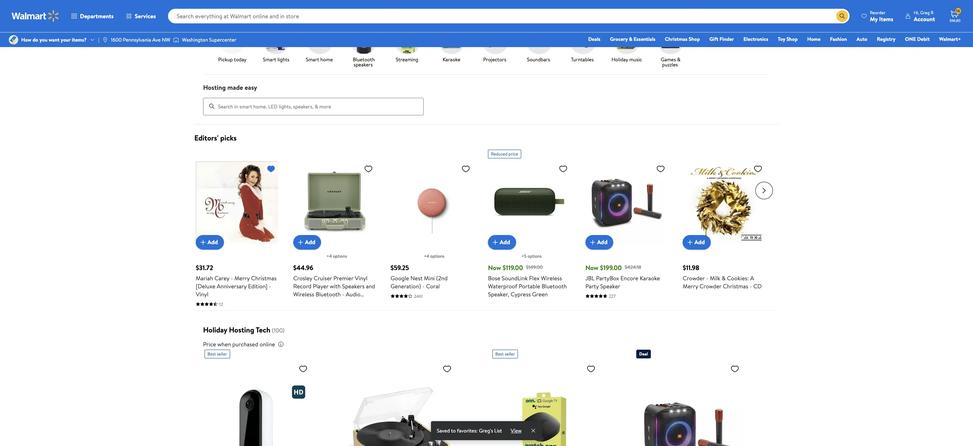 Task type: describe. For each thing, give the bounding box(es) containing it.
227
[[609, 293, 616, 299]]

add to cart image for $11.98
[[686, 238, 695, 247]]

Search search field
[[168, 9, 850, 23]]

walmart+
[[939, 35, 961, 43]]

add to favorites list, onn. google tv 4k streaming box (new, 2023), 4k uhd resolution image
[[587, 364, 595, 374]]

nest
[[411, 274, 423, 282]]

best seller for arlo video doorbell hd (2nd gen); 1080p battery or wired doorbell cam; white; model avd3001-1wmnas image
[[207, 351, 227, 357]]

turntables inside turntables link
[[571, 56, 595, 63]]

flex
[[529, 274, 540, 282]]

home
[[320, 56, 333, 63]]

search image
[[209, 103, 215, 109]]

4 add from the left
[[597, 238, 608, 246]]

deals link
[[585, 35, 604, 43]]

+4 for $44.96
[[327, 253, 332, 259]]

easy
[[245, 83, 257, 92]]

jbl
[[585, 274, 595, 282]]

2461
[[414, 293, 423, 299]]

holiday music link
[[608, 28, 646, 64]]

mariah carey - merry christmas [deluxe anniversary edition] - vinyl image
[[196, 161, 278, 244]]

services button
[[120, 7, 162, 25]]

[deluxe
[[196, 282, 215, 290]]

- inside $44.96 crosley cruiser premier vinyl record player with speakers and wireless bluetooth - audio turntables
[[342, 290, 344, 298]]

best for arlo video doorbell hd (2nd gen); 1080p battery or wired doorbell cam; white; model avd3001-1wmnas image
[[207, 351, 216, 357]]

best seller for onn. google tv 4k streaming box (new, 2023), 4k uhd resolution image at the right of page
[[495, 351, 515, 357]]

audio
[[346, 290, 361, 298]]

& inside $11.98 crowder - milk & cookies: a merry crowder christmas - cd
[[722, 274, 726, 282]]

party
[[585, 282, 599, 290]]

do
[[33, 36, 38, 43]]

christmas inside $31.72 mariah carey - merry christmas [deluxe anniversary edition] - vinyl
[[251, 274, 277, 282]]

smart home image
[[307, 28, 333, 54]]

my
[[870, 15, 878, 23]]

saved
[[437, 427, 450, 435]]

home link
[[804, 35, 824, 43]]

- right carey
[[231, 274, 233, 282]]

$11.98
[[683, 263, 699, 272]]

sort and filter section element
[[194, 0, 779, 16]]

price when purchased online
[[203, 340, 275, 348]]

merry inside $11.98 crowder - milk & cookies: a merry crowder christmas - cd
[[683, 282, 698, 290]]

want
[[49, 36, 60, 43]]

add button for $11.98
[[683, 235, 711, 250]]

tech
[[256, 325, 270, 335]]

speakers
[[342, 282, 365, 290]]

add button for $31.72
[[196, 235, 224, 250]]

music
[[629, 56, 642, 63]]

one debit link
[[902, 35, 933, 43]]

turntables image
[[570, 28, 596, 54]]

finder
[[720, 35, 734, 43]]

streaming link
[[389, 28, 427, 64]]

add to favorites list, google nest mini (2nd generation) - coral image
[[461, 164, 470, 173]]

reorder my items
[[870, 9, 893, 23]]

0 vertical spatial karaoke
[[443, 56, 460, 63]]

smart home link
[[301, 28, 339, 64]]

0 vertical spatial add to favorites list, jbl partybox encore karaoke party speaker image
[[656, 164, 665, 173]]

milk
[[710, 274, 720, 282]]

soundlink
[[502, 274, 528, 282]]

1 vertical spatial hosting
[[229, 325, 254, 335]]

encore
[[621, 274, 638, 282]]

holiday music
[[612, 56, 642, 63]]

grocery & essentials
[[610, 35, 655, 43]]

one
[[905, 35, 916, 43]]

add to favorites list, crowder - milk & cookies: a merry crowder christmas - cd image
[[754, 164, 762, 173]]

editors' picks
[[194, 133, 237, 143]]

gift
[[709, 35, 718, 43]]

streaming
[[396, 56, 420, 63]]

product group containing now $119.00
[[488, 147, 575, 307]]

hosting inside search field
[[203, 83, 226, 92]]

$119.00
[[503, 263, 523, 272]]

puzzles
[[662, 61, 678, 68]]

reduced
[[491, 151, 508, 157]]

4 add to cart image from the left
[[588, 238, 597, 247]]

Search in smart home, LED lights, speakers, & more search field
[[203, 98, 424, 115]]

mini
[[424, 274, 435, 282]]

essentials
[[634, 35, 655, 43]]

price
[[203, 340, 216, 348]]

now for $119.00
[[488, 263, 501, 272]]

fashion link
[[827, 35, 850, 43]]

hi,
[[914, 9, 919, 16]]

jbl partybox encore karaoke party speaker image for bottommost add to favorites list, jbl partybox encore karaoke party speaker image
[[636, 361, 742, 446]]

close image
[[530, 428, 536, 434]]

wireless inside $44.96 crosley cruiser premier vinyl record player with speakers and wireless bluetooth - audio turntables
[[293, 290, 314, 298]]

3 add from the left
[[500, 238, 510, 246]]

portable
[[519, 282, 540, 290]]

speakers
[[354, 61, 373, 68]]

smart home
[[306, 56, 334, 63]]

bluetooth inside $44.96 crosley cruiser premier vinyl record player with speakers and wireless bluetooth - audio turntables
[[316, 290, 341, 298]]

departments
[[80, 12, 114, 20]]

walmart image
[[12, 10, 59, 22]]

crosley
[[293, 274, 312, 282]]

registry link
[[874, 35, 899, 43]]

3 add button from the left
[[488, 235, 516, 250]]

product group containing $11.98
[[683, 147, 770, 307]]

 image for washington
[[173, 36, 179, 43]]

vinyl inside $31.72 mariah carey - merry christmas [deluxe anniversary edition] - vinyl
[[196, 290, 208, 298]]

gift finder
[[709, 35, 734, 43]]

crowder down $11.98
[[683, 274, 705, 282]]

how do you want your items?
[[21, 36, 87, 43]]

wireless inside now $119.00 $149.00 bose soundlink flex wireless waterproof portable bluetooth speaker, cypress green
[[541, 274, 562, 282]]

$44.96
[[293, 263, 313, 272]]

games & puzzles link
[[652, 28, 690, 69]]

electronics link
[[740, 35, 772, 43]]

projectors image
[[482, 28, 508, 54]]

+4 for $59.25
[[424, 253, 429, 259]]

add for $11.98
[[695, 238, 705, 246]]

smart lights image
[[263, 28, 289, 54]]

debit
[[917, 35, 930, 43]]

holiday for music
[[612, 56, 628, 63]]

premier
[[333, 274, 353, 282]]

partybox
[[596, 274, 619, 282]]

smart for smart lights
[[263, 56, 276, 63]]

vinyl inside $44.96 crosley cruiser premier vinyl record player with speakers and wireless bluetooth - audio turntables
[[355, 274, 367, 282]]

now $119.00 $149.00 bose soundlink flex wireless waterproof portable bluetooth speaker, cypress green
[[488, 263, 567, 298]]

record
[[293, 282, 311, 290]]

 image for how
[[9, 35, 18, 45]]

toy shop link
[[775, 35, 801, 43]]

merry inside $31.72 mariah carey - merry christmas [deluxe anniversary edition] - vinyl
[[234, 274, 250, 282]]

bose
[[488, 274, 500, 282]]

purchased
[[232, 340, 258, 348]]

karaoke image
[[438, 28, 465, 54]]

remove from favorites list, mariah carey - merry christmas [deluxe anniversary edition] - vinyl image
[[267, 164, 275, 173]]

legal information image
[[278, 341, 284, 347]]

view button
[[508, 422, 525, 441]]

pickup
[[218, 56, 233, 63]]

speaker
[[600, 282, 620, 290]]

favorites:
[[457, 427, 478, 435]]

karaoke link
[[432, 28, 470, 64]]

shop for toy shop
[[786, 35, 798, 43]]

pennsylvania
[[123, 36, 151, 43]]

a
[[750, 274, 754, 282]]

projectors link
[[476, 28, 514, 64]]

grocery & essentials link
[[607, 35, 659, 43]]

smart for smart home
[[306, 56, 319, 63]]

$149.00
[[526, 264, 543, 271]]

(100)
[[272, 326, 285, 334]]

|
[[98, 36, 99, 43]]

cookies:
[[727, 274, 749, 282]]



Task type: locate. For each thing, give the bounding box(es) containing it.
0 horizontal spatial +4
[[327, 253, 332, 259]]

next slide for editors' picks  list image
[[755, 182, 773, 199]]

google
[[391, 274, 409, 282]]

2 best seller from the left
[[495, 351, 515, 357]]

price
[[509, 151, 518, 157]]

christmas up games at the top right of page
[[665, 35, 687, 43]]

4 product group from the left
[[488, 147, 575, 307]]

1 horizontal spatial vinyl
[[355, 274, 367, 282]]

4 add button from the left
[[585, 235, 613, 250]]

grocery
[[610, 35, 628, 43]]

1 vertical spatial turntables
[[293, 298, 319, 306]]

now for $199.00
[[585, 263, 598, 272]]

hi, greg r account
[[914, 9, 935, 23]]

1 horizontal spatial best
[[495, 351, 504, 357]]

5 add from the left
[[695, 238, 705, 246]]

1 horizontal spatial shop
[[786, 35, 798, 43]]

1 vertical spatial vinyl
[[196, 290, 208, 298]]

seller for onn. google tv 4k streaming box (new, 2023), 4k uhd resolution image at the right of page
[[505, 351, 515, 357]]

christmas shop
[[665, 35, 700, 43]]

seller for arlo video doorbell hd (2nd gen); 1080p battery or wired doorbell cam; white; model avd3001-1wmnas image
[[217, 351, 227, 357]]

add up $11.98
[[695, 238, 705, 246]]

2 add from the left
[[305, 238, 315, 246]]

christmas shop link
[[662, 35, 703, 43]]

+4 up cruiser
[[327, 253, 332, 259]]

add to favorites list, crosley cruiser premier vinyl record player with speakers and wireless bluetooth - audio turntables image
[[364, 164, 373, 173]]

0 horizontal spatial holiday
[[203, 325, 227, 335]]

1 now from the left
[[488, 263, 501, 272]]

soundbars
[[527, 56, 551, 63]]

add to cart image
[[199, 238, 207, 247], [296, 238, 305, 247], [491, 238, 500, 247], [588, 238, 597, 247], [686, 238, 695, 247]]

1 horizontal spatial hosting
[[229, 325, 254, 335]]

picks
[[220, 133, 237, 143]]

0 horizontal spatial vinyl
[[196, 290, 208, 298]]

how
[[21, 36, 31, 43]]

0 vertical spatial hosting
[[203, 83, 226, 92]]

add to favorites list, victrola eastwood 3-speed bluetooth turntable with built-in speakers and dust cover | upgraded turntable audio sound | black (vta-72-bam) image
[[443, 364, 451, 374]]

add button up $119.00 at the right of the page
[[488, 235, 516, 250]]

0 horizontal spatial christmas
[[251, 274, 277, 282]]

add for +4 options
[[305, 238, 315, 246]]

5 add to cart image from the left
[[686, 238, 695, 247]]

1 best seller from the left
[[207, 351, 227, 357]]

options right +5
[[528, 253, 542, 259]]

bluetooth inside now $119.00 $149.00 bose soundlink flex wireless waterproof portable bluetooth speaker, cypress green
[[542, 282, 567, 290]]

2 options from the left
[[430, 253, 444, 259]]

add to cart image up jbl
[[588, 238, 597, 247]]

1600
[[111, 36, 122, 43]]

options
[[333, 253, 347, 259], [430, 253, 444, 259], [528, 253, 542, 259]]

(2nd
[[436, 274, 448, 282]]

2 horizontal spatial options
[[528, 253, 542, 259]]

best seller
[[207, 351, 227, 357], [495, 351, 515, 357]]

christmas inside $11.98 crowder - milk & cookies: a merry crowder christmas - cd
[[723, 282, 748, 290]]

1 horizontal spatial add to favorites list, jbl partybox encore karaoke party speaker image
[[731, 364, 739, 374]]

2 vertical spatial &
[[722, 274, 726, 282]]

turntables inside $44.96 crosley cruiser premier vinyl record player with speakers and wireless bluetooth - audio turntables
[[293, 298, 319, 306]]

12
[[219, 301, 223, 307]]

- inside $59.25 google nest mini (2nd generation) - coral
[[422, 282, 425, 290]]

0 horizontal spatial bluetooth
[[316, 290, 341, 298]]

$96.80
[[950, 18, 961, 23]]

2 product group from the left
[[293, 147, 380, 307]]

$199.00
[[600, 263, 622, 272]]

shop for christmas shop
[[689, 35, 700, 43]]

pickup today image
[[219, 28, 245, 54]]

1 horizontal spatial wireless
[[541, 274, 562, 282]]

2 seller from the left
[[505, 351, 515, 357]]

bluetooth down bluetooth speakers image
[[353, 56, 375, 63]]

add for $31.72
[[207, 238, 218, 246]]

product group containing $44.96
[[293, 147, 380, 307]]

1 best from the left
[[207, 351, 216, 357]]

cypress
[[511, 290, 531, 298]]

add up $44.96 on the bottom left of the page
[[305, 238, 315, 246]]

2 add to cart image from the left
[[296, 238, 305, 247]]

options up premier
[[333, 253, 347, 259]]

$44.96 crosley cruiser premier vinyl record player with speakers and wireless bluetooth - audio turntables
[[293, 263, 375, 306]]

0 horizontal spatial best
[[207, 351, 216, 357]]

0 horizontal spatial options
[[333, 253, 347, 259]]

bluetooth down cruiser
[[316, 290, 341, 298]]

your
[[61, 36, 71, 43]]

0 horizontal spatial now
[[488, 263, 501, 272]]

0 horizontal spatial wireless
[[293, 290, 314, 298]]

2 +4 from the left
[[424, 253, 429, 259]]

1 horizontal spatial +4
[[424, 253, 429, 259]]

vinyl right premier
[[355, 274, 367, 282]]

hosting
[[203, 83, 226, 92], [229, 325, 254, 335]]

5 product group from the left
[[585, 147, 673, 307]]

games
[[661, 56, 676, 63]]

3 add to cart image from the left
[[491, 238, 500, 247]]

add to favorites list, jbl partybox encore karaoke party speaker image
[[656, 164, 665, 173], [731, 364, 739, 374]]

1 horizontal spatial now
[[585, 263, 598, 272]]

5 add button from the left
[[683, 235, 711, 250]]

add button up $11.98
[[683, 235, 711, 250]]

bluetooth speakers image
[[351, 28, 377, 54]]

speaker,
[[488, 290, 509, 298]]

+5 options
[[522, 253, 542, 259]]

karaoke down $424.18 in the right bottom of the page
[[640, 274, 660, 282]]

1 horizontal spatial +4 options
[[424, 253, 444, 259]]

victrola eastwood 3-speed bluetooth turntable with built-in speakers and dust cover | upgraded turntable audio sound | black (vta-72-bam) image
[[348, 361, 454, 446]]

& inside games & puzzles
[[677, 56, 681, 63]]

online
[[260, 340, 275, 348]]

options for $59.25
[[430, 253, 444, 259]]

view
[[511, 427, 522, 435]]

add to cart image up $31.72
[[199, 238, 207, 247]]

shop inside "link"
[[786, 35, 798, 43]]

0 horizontal spatial smart
[[263, 56, 276, 63]]

jbl partybox encore karaoke party speaker image
[[585, 161, 668, 244], [636, 361, 742, 446]]

jbl partybox encore karaoke party speaker image for top add to favorites list, jbl partybox encore karaoke party speaker image
[[585, 161, 668, 244]]

crosley cruiser premier vinyl record player with speakers and wireless bluetooth - audio turntables image
[[293, 161, 376, 244]]

saved to favorites: greg's list
[[437, 427, 502, 435]]

coral
[[426, 282, 440, 290]]

merry down $11.98
[[683, 282, 698, 290]]

1 vertical spatial wireless
[[293, 290, 314, 298]]

0 vertical spatial &
[[629, 35, 632, 43]]

add to cart image for $31.72
[[199, 238, 207, 247]]

when
[[217, 340, 231, 348]]

 image right | at the left
[[102, 37, 108, 43]]

smart lights link
[[257, 28, 295, 64]]

& right games at the top right of page
[[677, 56, 681, 63]]

+4 options up premier
[[327, 253, 347, 259]]

& for essentials
[[629, 35, 632, 43]]

2 horizontal spatial &
[[722, 274, 726, 282]]

1 vertical spatial karaoke
[[640, 274, 660, 282]]

1 horizontal spatial seller
[[505, 351, 515, 357]]

options for $44.96
[[333, 253, 347, 259]]

crowder - milk & cookies: a merry crowder christmas - cd image
[[683, 161, 765, 244]]

2 smart from the left
[[306, 56, 319, 63]]

0 vertical spatial jbl partybox encore karaoke party speaker image
[[585, 161, 668, 244]]

add up the $199.00
[[597, 238, 608, 246]]

add to favorites list, bose soundlink flex wireless waterproof portable bluetooth speaker, cypress green image
[[559, 164, 568, 173]]

shop right toy
[[786, 35, 798, 43]]

auto
[[857, 35, 867, 43]]

2 shop from the left
[[786, 35, 798, 43]]

deal
[[639, 351, 648, 357]]

add up $119.00 at the right of the page
[[500, 238, 510, 246]]

- left cd
[[750, 282, 752, 290]]

bluetooth speakers link
[[345, 28, 383, 69]]

+4 up $59.25 google nest mini (2nd generation) - coral on the left bottom of page
[[424, 253, 429, 259]]

bluetooth right flex
[[542, 282, 567, 290]]

0 horizontal spatial karaoke
[[443, 56, 460, 63]]

toy
[[778, 35, 785, 43]]

soundbars link
[[520, 28, 558, 64]]

add button up $31.72
[[196, 235, 224, 250]]

now $199.00 $424.18 jbl partybox encore karaoke party speaker
[[585, 263, 660, 290]]

+4 options up mini
[[424, 253, 444, 259]]

1 horizontal spatial turntables
[[571, 56, 595, 63]]

$59.25
[[391, 263, 409, 272]]

0 horizontal spatial hosting
[[203, 83, 226, 92]]

electronics
[[744, 35, 768, 43]]

Hosting made easy search field
[[194, 83, 779, 115]]

waterproof
[[488, 282, 517, 290]]

product group containing $31.72
[[196, 147, 283, 307]]

seller
[[217, 351, 227, 357], [505, 351, 515, 357]]

0 horizontal spatial add to favorites list, jbl partybox encore karaoke party speaker image
[[656, 164, 665, 173]]

add button up the $199.00
[[585, 235, 613, 250]]

one debit
[[905, 35, 930, 43]]

1 horizontal spatial christmas
[[665, 35, 687, 43]]

2 best from the left
[[495, 351, 504, 357]]

christmas right anniversary
[[251, 274, 277, 282]]

 image for 1600
[[102, 37, 108, 43]]

turntables down "turntables" image
[[571, 56, 595, 63]]

fashion
[[830, 35, 847, 43]]

to
[[451, 427, 456, 435]]

now up bose
[[488, 263, 501, 272]]

add button for +4 options
[[293, 235, 321, 250]]

arlo video doorbell hd (2nd gen); 1080p battery or wired doorbell cam; white; model avd3001-1wmnas image
[[205, 361, 310, 446]]

crowder left cookies:
[[700, 282, 721, 290]]

1 options from the left
[[333, 253, 347, 259]]

1 product group from the left
[[196, 147, 283, 307]]

now inside now $199.00 $424.18 jbl partybox encore karaoke party speaker
[[585, 263, 598, 272]]

merry right carey
[[234, 274, 250, 282]]

generation)
[[391, 282, 421, 290]]

crowder
[[683, 274, 705, 282], [700, 282, 721, 290]]

$31.72 mariah carey - merry christmas [deluxe anniversary edition] - vinyl
[[196, 263, 277, 298]]

1 horizontal spatial  image
[[102, 37, 108, 43]]

you
[[39, 36, 47, 43]]

cd
[[753, 282, 762, 290]]

1 horizontal spatial best seller
[[495, 351, 515, 357]]

& right the milk
[[722, 274, 726, 282]]

2 horizontal spatial  image
[[173, 36, 179, 43]]

1 horizontal spatial holiday
[[612, 56, 628, 63]]

3 options from the left
[[528, 253, 542, 259]]

greg's
[[479, 427, 493, 435]]

1 shop from the left
[[689, 35, 700, 43]]

product group
[[196, 147, 283, 307], [293, 147, 380, 307], [391, 147, 478, 307], [488, 147, 575, 307], [585, 147, 673, 307], [683, 147, 770, 307]]

google nest mini (2nd generation) - coral image
[[391, 161, 473, 244]]

3 product group from the left
[[391, 147, 478, 307]]

smart left home
[[306, 56, 319, 63]]

holiday music image
[[614, 28, 640, 54]]

reorder
[[870, 9, 886, 16]]

made
[[227, 83, 243, 92]]

6 product group from the left
[[683, 147, 770, 307]]

holiday hosting tech (100)
[[203, 325, 285, 335]]

bose soundlink flex wireless waterproof portable bluetooth speaker, cypress green image
[[488, 161, 571, 244]]

streaming image
[[395, 28, 421, 54]]

0 horizontal spatial +4 options
[[327, 253, 347, 259]]

1 +4 from the left
[[327, 253, 332, 259]]

2 add button from the left
[[293, 235, 321, 250]]

0 horizontal spatial merry
[[234, 274, 250, 282]]

16
[[956, 8, 960, 14]]

0 vertical spatial holiday
[[612, 56, 628, 63]]

christmas left a
[[723, 282, 748, 290]]

toy shop
[[778, 35, 798, 43]]

wireless down crosley
[[293, 290, 314, 298]]

supercenter
[[209, 36, 236, 43]]

registry
[[877, 35, 896, 43]]

holiday for hosting
[[203, 325, 227, 335]]

games & puzzles image
[[658, 28, 684, 54]]

0 horizontal spatial  image
[[9, 35, 18, 45]]

0 vertical spatial turntables
[[571, 56, 595, 63]]

search icon image
[[839, 13, 845, 19]]

0 horizontal spatial seller
[[217, 351, 227, 357]]

1 smart from the left
[[263, 56, 276, 63]]

Walmart Site-Wide search field
[[168, 9, 850, 23]]

$59.25 google nest mini (2nd generation) - coral
[[391, 263, 448, 290]]

- right the edition]
[[269, 282, 271, 290]]

1 add to cart image from the left
[[199, 238, 207, 247]]

2 horizontal spatial christmas
[[723, 282, 748, 290]]

now up jbl
[[585, 263, 598, 272]]

hosting up search image
[[203, 83, 226, 92]]

add button
[[196, 235, 224, 250], [293, 235, 321, 250], [488, 235, 516, 250], [585, 235, 613, 250], [683, 235, 711, 250]]

0 horizontal spatial turntables
[[293, 298, 319, 306]]

+4
[[327, 253, 332, 259], [424, 253, 429, 259]]

product group containing now $199.00
[[585, 147, 673, 307]]

2 +4 options from the left
[[424, 253, 444, 259]]

now inside now $119.00 $149.00 bose soundlink flex wireless waterproof portable bluetooth speaker, cypress green
[[488, 263, 501, 272]]

player
[[313, 282, 328, 290]]

turntables
[[571, 56, 595, 63], [293, 298, 319, 306]]

1 vertical spatial holiday
[[203, 325, 227, 335]]

2 horizontal spatial bluetooth
[[542, 282, 567, 290]]

0 vertical spatial vinyl
[[355, 274, 367, 282]]

1 horizontal spatial options
[[430, 253, 444, 259]]

1 vertical spatial jbl partybox encore karaoke party speaker image
[[636, 361, 742, 446]]

+4 options for $59.25
[[424, 253, 444, 259]]

1600 pennsylvania ave nw
[[111, 36, 170, 43]]

list
[[494, 427, 502, 435]]

add up $31.72
[[207, 238, 218, 246]]

0 vertical spatial wireless
[[541, 274, 562, 282]]

 image
[[9, 35, 18, 45], [173, 36, 179, 43], [102, 37, 108, 43]]

1 add from the left
[[207, 238, 218, 246]]

+5
[[522, 253, 527, 259]]

soundbars image
[[526, 28, 552, 54]]

add button up $44.96 on the bottom left of the page
[[293, 235, 321, 250]]

0 horizontal spatial shop
[[689, 35, 700, 43]]

add to cart image up $11.98
[[686, 238, 695, 247]]

wireless right flex
[[541, 274, 562, 282]]

 image right nw
[[173, 36, 179, 43]]

add to cart image for +4 options
[[296, 238, 305, 247]]

2 now from the left
[[585, 263, 598, 272]]

0 horizontal spatial best seller
[[207, 351, 227, 357]]

1 horizontal spatial &
[[677, 56, 681, 63]]

options up (2nd
[[430, 253, 444, 259]]

& right grocery
[[629, 35, 632, 43]]

items?
[[72, 36, 87, 43]]

hosting up price when purchased online
[[229, 325, 254, 335]]

- left the milk
[[706, 274, 708, 282]]

1 seller from the left
[[217, 351, 227, 357]]

now
[[488, 263, 501, 272], [585, 263, 598, 272]]

1 horizontal spatial karaoke
[[640, 274, 660, 282]]

 image left how at the top left of page
[[9, 35, 18, 45]]

1 +4 options from the left
[[327, 253, 347, 259]]

shop left gift
[[689, 35, 700, 43]]

1 horizontal spatial bluetooth
[[353, 56, 375, 63]]

- left audio
[[342, 290, 344, 298]]

gift finder link
[[706, 35, 737, 43]]

1 horizontal spatial merry
[[683, 282, 698, 290]]

karaoke down karaoke image
[[443, 56, 460, 63]]

product group containing $59.25
[[391, 147, 478, 307]]

account
[[914, 15, 935, 23]]

vinyl down mariah
[[196, 290, 208, 298]]

- left coral
[[422, 282, 425, 290]]

turntables down record
[[293, 298, 319, 306]]

1 vertical spatial &
[[677, 56, 681, 63]]

smart left lights
[[263, 56, 276, 63]]

holiday left music
[[612, 56, 628, 63]]

& for puzzles
[[677, 56, 681, 63]]

cruiser
[[314, 274, 332, 282]]

karaoke inside now $199.00 $424.18 jbl partybox encore karaoke party speaker
[[640, 274, 660, 282]]

holiday up price
[[203, 325, 227, 335]]

services
[[135, 12, 156, 20]]

best for onn. google tv 4k streaming box (new, 2023), 4k uhd resolution image at the right of page
[[495, 351, 504, 357]]

add to cart image up bose
[[491, 238, 500, 247]]

1 horizontal spatial smart
[[306, 56, 319, 63]]

1 vertical spatial add to favorites list, jbl partybox encore karaoke party speaker image
[[731, 364, 739, 374]]

onn. google tv 4k streaming box (new, 2023), 4k uhd resolution image
[[492, 361, 598, 446]]

1 add button from the left
[[196, 235, 224, 250]]

+4 options for $44.96
[[327, 253, 347, 259]]

add to favorites list, arlo video doorbell hd (2nd gen); 1080p battery or wired doorbell cam; white; model avd3001-1wmnas image
[[299, 364, 308, 374]]

0 horizontal spatial &
[[629, 35, 632, 43]]

add to cart image up $44.96 on the bottom left of the page
[[296, 238, 305, 247]]



Task type: vqa. For each thing, say whether or not it's contained in the screenshot.
Deals link
yes



